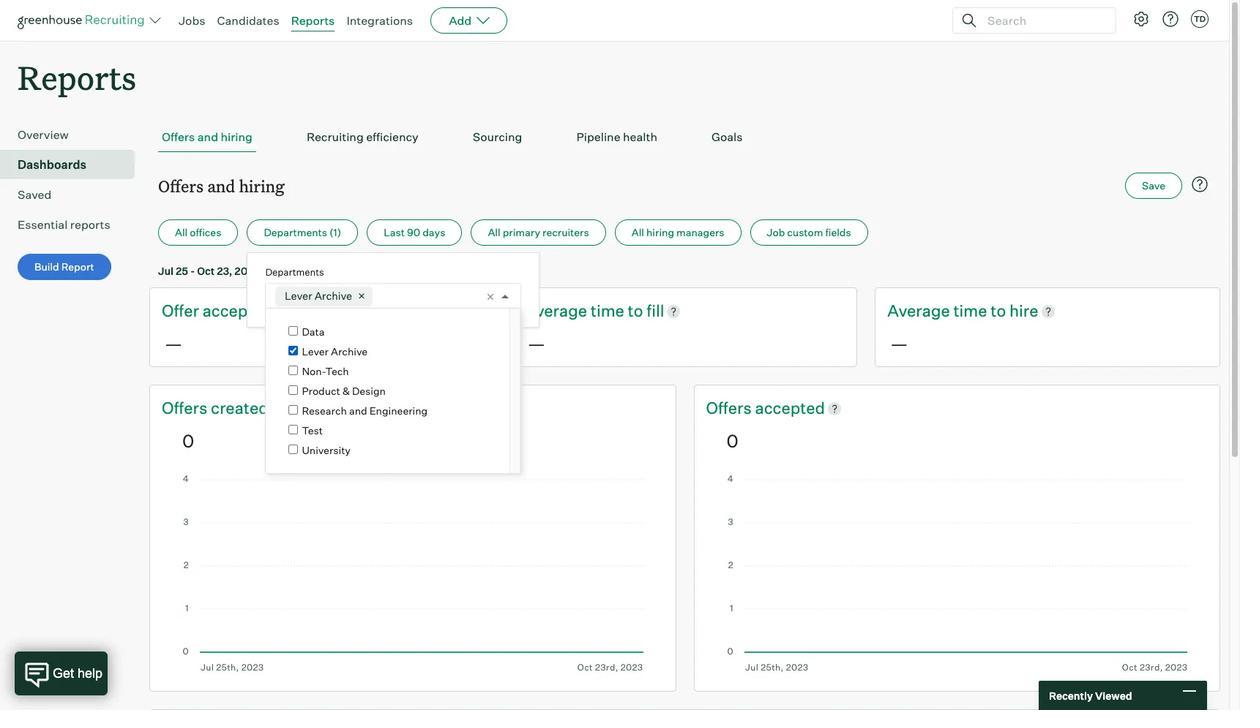 Task type: describe. For each thing, give the bounding box(es) containing it.
overview link
[[18, 126, 129, 144]]

Non-Tech checkbox
[[289, 366, 298, 376]]

td button
[[1188, 7, 1212, 31]]

0 for 1st xychart image from right
[[727, 430, 739, 452]]

and inside button
[[198, 130, 218, 144]]

Test checkbox
[[289, 426, 298, 435]]

offers and hiring button
[[158, 122, 256, 152]]

0 horizontal spatial to
[[313, 265, 323, 278]]

Lever Archive checkbox
[[289, 347, 298, 356]]

all offices
[[175, 226, 221, 239]]

fields
[[825, 226, 851, 239]]

average for fill
[[525, 301, 587, 321]]

save
[[1142, 180, 1166, 192]]

integrations link
[[347, 13, 413, 28]]

offers and hiring inside button
[[162, 130, 253, 144]]

pipeline health
[[577, 130, 657, 144]]

accepted link
[[755, 398, 825, 420]]

time link for fill
[[591, 300, 628, 323]]

dashboards
[[18, 158, 86, 172]]

add button
[[431, 7, 508, 34]]

— for hire
[[891, 333, 908, 355]]

departments for departments (1)
[[264, 226, 327, 239]]

departments for departments
[[265, 267, 324, 278]]

time for fill
[[591, 301, 624, 321]]

greenhouse recruiting image
[[18, 12, 149, 29]]

1 horizontal spatial reports
[[291, 13, 335, 28]]

non-tech
[[302, 366, 349, 378]]

2 xychart image from the left
[[727, 476, 1188, 673]]

goals button
[[708, 122, 746, 152]]

all for all primary recruiters
[[488, 226, 501, 239]]

build
[[34, 261, 59, 273]]

all primary recruiters
[[488, 226, 589, 239]]

fill link
[[647, 300, 664, 323]]

overview
[[18, 128, 69, 142]]

to for fill
[[628, 301, 643, 321]]

recently
[[1049, 690, 1093, 703]]

tech
[[325, 366, 349, 378]]

tab list containing offers and hiring
[[158, 122, 1212, 152]]

departments (1)
[[264, 226, 341, 239]]

0 vertical spatial lever
[[285, 290, 312, 303]]

2 jul from the left
[[368, 265, 383, 278]]

reports link
[[291, 13, 335, 28]]

viewed
[[1095, 690, 1132, 703]]

average time to for hire
[[888, 301, 1010, 321]]

Research and Engineering checkbox
[[289, 406, 298, 415]]

sourcing button
[[469, 122, 526, 152]]

oct
[[197, 265, 215, 278]]

university
[[302, 445, 351, 457]]

2 - from the left
[[361, 265, 365, 278]]

offers inside offers and hiring button
[[162, 130, 195, 144]]

offer acceptance
[[162, 301, 293, 321]]

saved link
[[18, 186, 129, 204]]

90
[[407, 226, 420, 239]]

efficiency
[[366, 130, 419, 144]]

to link for hire
[[991, 300, 1010, 323]]

time link for hire
[[954, 300, 991, 323]]

primary
[[503, 226, 540, 239]]

jobs link
[[179, 13, 205, 28]]

save button
[[1125, 173, 1182, 199]]

recruiting
[[307, 130, 364, 144]]

offices
[[190, 226, 221, 239]]

reports
[[70, 218, 110, 232]]

td
[[1194, 14, 1206, 24]]

candidates link
[[217, 13, 279, 28]]

Data checkbox
[[289, 327, 298, 336]]

managers
[[677, 226, 725, 239]]

(1)
[[329, 226, 341, 239]]

health
[[623, 130, 657, 144]]

offers created
[[162, 398, 268, 418]]

recruiting efficiency
[[307, 130, 419, 144]]

1 2023 from the left
[[235, 265, 260, 278]]

research
[[302, 405, 347, 418]]

1 vertical spatial hiring
[[239, 175, 285, 197]]

offers link for first xychart image from the left
[[162, 398, 211, 420]]

24,
[[385, 265, 401, 278]]

&
[[342, 385, 350, 398]]

build report
[[34, 261, 94, 273]]

1 jul from the left
[[158, 265, 174, 278]]

average link for fill
[[525, 300, 591, 323]]

0 vertical spatial archive
[[315, 290, 352, 303]]

1 vertical spatial and
[[207, 175, 235, 197]]

all offices button
[[158, 220, 238, 246]]

offer link
[[162, 300, 203, 323]]

— for fill
[[528, 333, 545, 355]]

Search text field
[[984, 10, 1103, 31]]

build report button
[[18, 254, 111, 281]]

hire
[[1010, 301, 1039, 321]]

test
[[302, 425, 323, 437]]

essential reports link
[[18, 216, 129, 234]]

acceptance
[[203, 301, 290, 321]]

2 2023 from the left
[[404, 265, 429, 278]]

fill
[[647, 301, 664, 321]]

essential
[[18, 218, 68, 232]]

rate link
[[293, 300, 323, 323]]

all primary recruiters button
[[471, 220, 606, 246]]

product
[[302, 385, 340, 398]]

sourcing
[[473, 130, 522, 144]]

design
[[352, 385, 386, 398]]

pipeline health button
[[573, 122, 661, 152]]

to for hire
[[991, 301, 1006, 321]]

acceptance link
[[203, 300, 293, 323]]

essential reports
[[18, 218, 110, 232]]

average time to for fill
[[525, 301, 647, 321]]

dashboards link
[[18, 156, 129, 174]]

1 vertical spatial archive
[[331, 346, 368, 358]]

average for hire
[[888, 301, 950, 321]]

integrations
[[347, 13, 413, 28]]

hiring inside offers and hiring button
[[221, 130, 253, 144]]

departments (1) button
[[247, 220, 358, 246]]

created
[[211, 398, 268, 418]]

1 — from the left
[[165, 333, 182, 355]]



Task type: vqa. For each thing, say whether or not it's contained in the screenshot.
the left the "Reports"
yes



Task type: locate. For each thing, give the bounding box(es) containing it.
3 all from the left
[[632, 226, 644, 239]]

reports right 'candidates'
[[291, 13, 335, 28]]

1 time link from the left
[[591, 300, 628, 323]]

2 horizontal spatial all
[[632, 226, 644, 239]]

3 — from the left
[[891, 333, 908, 355]]

0 horizontal spatial reports
[[18, 56, 136, 99]]

0 vertical spatial departments
[[264, 226, 327, 239]]

0 horizontal spatial time
[[591, 301, 624, 321]]

offers and hiring
[[162, 130, 253, 144], [158, 175, 285, 197]]

1 horizontal spatial xychart image
[[727, 476, 1188, 673]]

University checkbox
[[289, 445, 298, 455]]

1 horizontal spatial —
[[528, 333, 545, 355]]

research and engineering
[[302, 405, 428, 418]]

1 vertical spatial reports
[[18, 56, 136, 99]]

1 horizontal spatial to link
[[991, 300, 1010, 323]]

1 - from the left
[[190, 265, 195, 278]]

time left hire
[[954, 301, 987, 321]]

candidates
[[217, 13, 279, 28]]

-
[[190, 265, 195, 278], [361, 265, 365, 278]]

jobs
[[179, 13, 205, 28]]

1 horizontal spatial time
[[954, 301, 987, 321]]

compared
[[262, 265, 311, 278]]

1 vertical spatial lever
[[302, 346, 329, 358]]

1 horizontal spatial average
[[888, 301, 950, 321]]

days
[[423, 226, 445, 239]]

1 horizontal spatial to
[[628, 301, 643, 321]]

rate
[[293, 301, 323, 321]]

recruiters
[[543, 226, 589, 239]]

1 horizontal spatial offers link
[[706, 398, 755, 420]]

to link for fill
[[628, 300, 647, 323]]

td button
[[1191, 10, 1209, 28]]

- right 25
[[190, 265, 195, 278]]

all inside button
[[175, 226, 188, 239]]

0 vertical spatial offers and hiring
[[162, 130, 253, 144]]

reports down greenhouse recruiting image
[[18, 56, 136, 99]]

1 horizontal spatial jul
[[368, 265, 383, 278]]

lever
[[285, 290, 312, 303], [302, 346, 329, 358]]

job custom fields
[[767, 226, 851, 239]]

all left offices
[[175, 226, 188, 239]]

all left 'primary'
[[488, 226, 501, 239]]

created link
[[211, 398, 268, 420]]

jul 25 - oct 23, 2023 compared to apr 26 - jul 24, 2023
[[158, 265, 429, 278]]

jul
[[158, 265, 174, 278], [368, 265, 383, 278]]

all for all offices
[[175, 226, 188, 239]]

1 horizontal spatial -
[[361, 265, 365, 278]]

26
[[346, 265, 359, 278]]

0 horizontal spatial average link
[[525, 300, 591, 323]]

0 horizontal spatial average
[[525, 301, 587, 321]]

all hiring managers button
[[615, 220, 741, 246]]

jul left 25
[[158, 265, 174, 278]]

faq image
[[1191, 176, 1209, 193]]

2 offers link from the left
[[706, 398, 755, 420]]

non-
[[302, 366, 325, 378]]

1 horizontal spatial time link
[[954, 300, 991, 323]]

1 to link from the left
[[628, 300, 647, 323]]

time link left hire link
[[954, 300, 991, 323]]

2 time link from the left
[[954, 300, 991, 323]]

to
[[313, 265, 323, 278], [628, 301, 643, 321], [991, 301, 1006, 321]]

departments inside button
[[264, 226, 327, 239]]

last
[[384, 226, 405, 239]]

0
[[182, 430, 194, 452], [727, 430, 739, 452]]

23,
[[217, 265, 232, 278]]

0 horizontal spatial 2023
[[235, 265, 260, 278]]

offers link
[[162, 398, 211, 420], [706, 398, 755, 420]]

0 horizontal spatial —
[[165, 333, 182, 355]]

0 vertical spatial lever archive
[[285, 290, 352, 303]]

time for hire
[[954, 301, 987, 321]]

—
[[165, 333, 182, 355], [528, 333, 545, 355], [891, 333, 908, 355]]

- right 26
[[361, 265, 365, 278]]

2 to link from the left
[[991, 300, 1010, 323]]

archive up tech on the bottom of page
[[331, 346, 368, 358]]

offer
[[162, 301, 199, 321]]

1 horizontal spatial average link
[[888, 300, 954, 323]]

0 horizontal spatial all
[[175, 226, 188, 239]]

25
[[176, 265, 188, 278]]

time left "fill"
[[591, 301, 624, 321]]

1 average from the left
[[525, 301, 587, 321]]

1 average link from the left
[[525, 300, 591, 323]]

0 horizontal spatial jul
[[158, 265, 174, 278]]

departments left apr
[[265, 267, 324, 278]]

all left managers
[[632, 226, 644, 239]]

average link
[[525, 300, 591, 323], [888, 300, 954, 323]]

add
[[449, 13, 472, 28]]

engineering
[[369, 405, 428, 418]]

job custom fields button
[[750, 220, 868, 246]]

tab list
[[158, 122, 1212, 152]]

goals
[[712, 130, 743, 144]]

to left hire
[[991, 301, 1006, 321]]

1 horizontal spatial average time to
[[888, 301, 1010, 321]]

1 xychart image from the left
[[182, 476, 643, 673]]

2 all from the left
[[488, 226, 501, 239]]

lever down jul 25 - oct 23, 2023 compared to apr 26 - jul 24, 2023
[[285, 290, 312, 303]]

2 vertical spatial hiring
[[646, 226, 674, 239]]

1 vertical spatial departments
[[265, 267, 324, 278]]

hiring inside all hiring managers button
[[646, 226, 674, 239]]

last 90 days button
[[367, 220, 462, 246]]

2 average from the left
[[888, 301, 950, 321]]

departments
[[264, 226, 327, 239], [265, 267, 324, 278]]

1 vertical spatial lever archive
[[302, 346, 368, 358]]

0 for first xychart image from the left
[[182, 430, 194, 452]]

1 offers link from the left
[[162, 398, 211, 420]]

0 vertical spatial and
[[198, 130, 218, 144]]

lever archive up tech on the bottom of page
[[302, 346, 368, 358]]

saved
[[18, 188, 51, 202]]

1 horizontal spatial 0
[[727, 430, 739, 452]]

custom
[[787, 226, 823, 239]]

average time to
[[525, 301, 647, 321], [888, 301, 1010, 321]]

hire link
[[1010, 300, 1039, 323]]

1 0 from the left
[[182, 430, 194, 452]]

2 average time to from the left
[[888, 301, 1010, 321]]

to left apr
[[313, 265, 323, 278]]

offers link for 1st xychart image from right
[[706, 398, 755, 420]]

0 horizontal spatial -
[[190, 265, 195, 278]]

jul left 24,
[[368, 265, 383, 278]]

2 horizontal spatial —
[[891, 333, 908, 355]]

average link for hire
[[888, 300, 954, 323]]

apr
[[325, 265, 344, 278]]

1 all from the left
[[175, 226, 188, 239]]

product & design
[[302, 385, 386, 398]]

2 horizontal spatial to
[[991, 301, 1006, 321]]

0 horizontal spatial average time to
[[525, 301, 647, 321]]

Product & Design checkbox
[[289, 386, 298, 396]]

1 vertical spatial offers and hiring
[[158, 175, 285, 197]]

departments up jul 25 - oct 23, 2023 compared to apr 26 - jul 24, 2023
[[264, 226, 327, 239]]

average
[[525, 301, 587, 321], [888, 301, 950, 321]]

1 time from the left
[[591, 301, 624, 321]]

0 vertical spatial reports
[[291, 13, 335, 28]]

0 horizontal spatial 0
[[182, 430, 194, 452]]

0 horizontal spatial to link
[[628, 300, 647, 323]]

recruiting efficiency button
[[303, 122, 422, 152]]

0 horizontal spatial time link
[[591, 300, 628, 323]]

lever up non-
[[302, 346, 329, 358]]

lever archive down apr
[[285, 290, 352, 303]]

2 vertical spatial and
[[349, 405, 367, 418]]

2 0 from the left
[[727, 430, 739, 452]]

1 average time to from the left
[[525, 301, 647, 321]]

0 vertical spatial hiring
[[221, 130, 253, 144]]

0 horizontal spatial xychart image
[[182, 476, 643, 673]]

data
[[302, 326, 325, 339]]

2023 right 24,
[[404, 265, 429, 278]]

job
[[767, 226, 785, 239]]

all for all hiring managers
[[632, 226, 644, 239]]

to left "fill"
[[628, 301, 643, 321]]

all
[[175, 226, 188, 239], [488, 226, 501, 239], [632, 226, 644, 239]]

1 horizontal spatial 2023
[[404, 265, 429, 278]]

2 average link from the left
[[888, 300, 954, 323]]

2 — from the left
[[528, 333, 545, 355]]

pipeline
[[577, 130, 621, 144]]

2023
[[235, 265, 260, 278], [404, 265, 429, 278]]

offers
[[162, 130, 195, 144], [158, 175, 204, 197], [162, 398, 207, 418], [706, 398, 755, 418]]

1 horizontal spatial all
[[488, 226, 501, 239]]

all hiring managers
[[632, 226, 725, 239]]

configure image
[[1133, 10, 1150, 28]]

report
[[61, 261, 94, 273]]

2 time from the left
[[954, 301, 987, 321]]

last 90 days
[[384, 226, 445, 239]]

2023 right 23,
[[235, 265, 260, 278]]

archive down apr
[[315, 290, 352, 303]]

0 horizontal spatial offers link
[[162, 398, 211, 420]]

time link left fill link
[[591, 300, 628, 323]]

xychart image
[[182, 476, 643, 673], [727, 476, 1188, 673]]

accepted
[[755, 398, 825, 418]]



